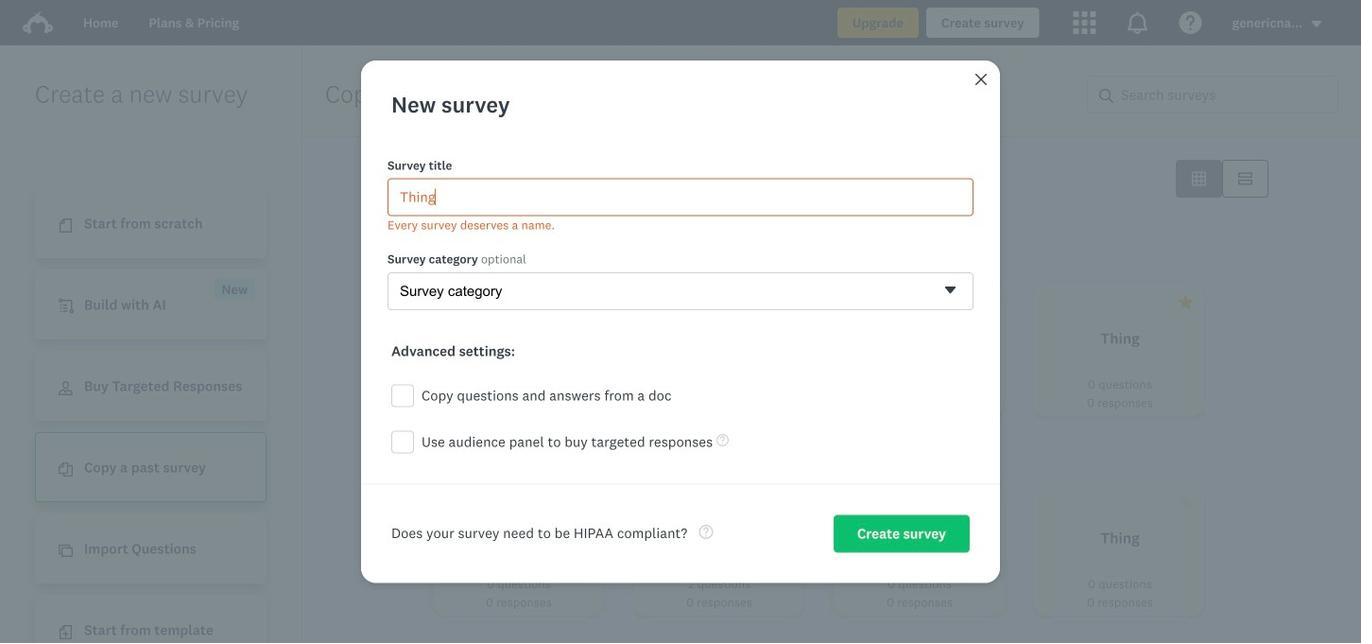 Task type: locate. For each thing, give the bounding box(es) containing it.
close image
[[974, 72, 989, 87], [976, 74, 987, 85]]

documentplus image
[[59, 625, 73, 640]]

help icon image
[[1180, 11, 1203, 34]]

help image
[[699, 525, 713, 539]]

starfilled image
[[551, 172, 566, 186], [578, 295, 592, 309], [1179, 295, 1194, 309]]

dropdown arrow icon image
[[1311, 17, 1324, 31], [1312, 21, 1322, 27]]

grid image
[[1193, 172, 1207, 186]]

dialog
[[361, 60, 1001, 583]]

2 brand logo image from the top
[[23, 11, 53, 34]]

1 horizontal spatial starfilled image
[[1179, 495, 1194, 509]]

starfilled image
[[778, 295, 793, 309], [1179, 495, 1194, 509]]

2 horizontal spatial starfilled image
[[1179, 295, 1194, 309]]

document image
[[59, 219, 73, 233]]

search image
[[1100, 89, 1114, 103]]

brand logo image
[[23, 8, 53, 38], [23, 11, 53, 34]]

textboxmultiple image
[[1239, 172, 1253, 186]]

user image
[[59, 381, 73, 396]]

products icon image
[[1074, 11, 1097, 34], [1074, 11, 1097, 34]]

0 vertical spatial starfilled image
[[778, 295, 793, 309]]



Task type: vqa. For each thing, say whether or not it's contained in the screenshot.
ChevronRight image
no



Task type: describe. For each thing, give the bounding box(es) containing it.
0 horizontal spatial starfilled image
[[778, 295, 793, 309]]

Survey name field
[[388, 178, 974, 216]]

1 brand logo image from the top
[[23, 8, 53, 38]]

Search surveys field
[[1114, 77, 1338, 113]]

help image
[[717, 434, 729, 446]]

notification center icon image
[[1127, 11, 1150, 34]]

clone image
[[59, 544, 73, 558]]

1 vertical spatial starfilled image
[[1179, 495, 1194, 509]]

documentclone image
[[59, 463, 73, 477]]

1 horizontal spatial starfilled image
[[578, 295, 592, 309]]

0 horizontal spatial starfilled image
[[551, 172, 566, 186]]



